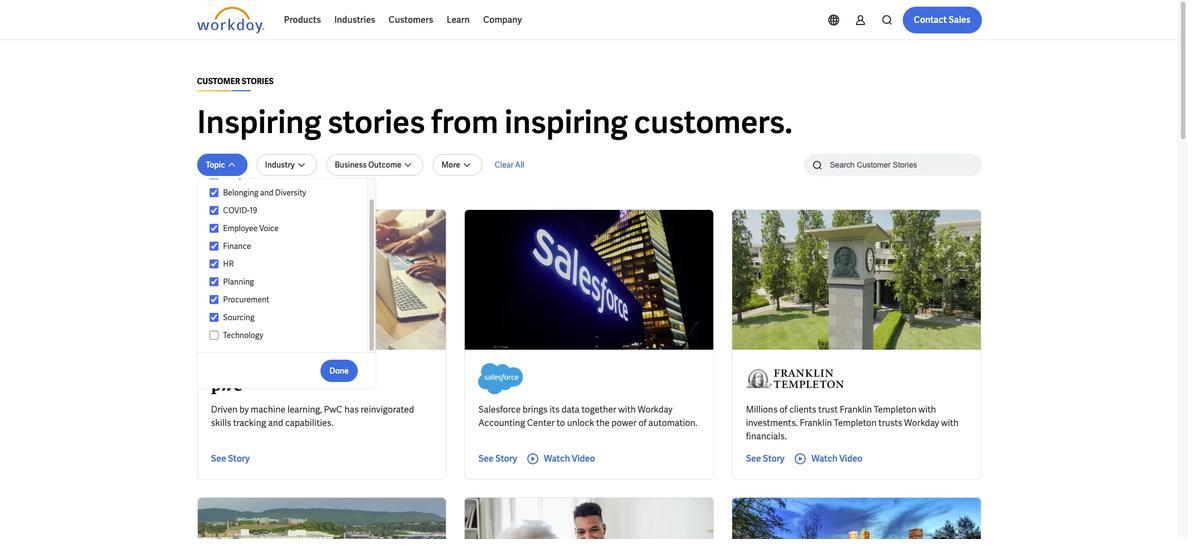 Task type: describe. For each thing, give the bounding box(es) containing it.
customers button
[[382, 7, 440, 33]]

to
[[557, 417, 565, 429]]

clients
[[790, 404, 817, 416]]

business outcome
[[335, 160, 401, 170]]

analytics
[[223, 170, 256, 180]]

machine
[[251, 404, 286, 416]]

all
[[515, 160, 524, 170]]

power
[[612, 417, 637, 429]]

1 horizontal spatial with
[[919, 404, 936, 416]]

results
[[211, 191, 238, 201]]

brings
[[523, 404, 548, 416]]

trust
[[818, 404, 838, 416]]

driven by machine learning, pwc has reinvigorated skills tracking and capabilities.
[[211, 404, 414, 429]]

562
[[197, 191, 210, 201]]

inspiring stories from inspiring customers.
[[197, 102, 793, 143]]

automation.
[[649, 417, 698, 429]]

Search Customer Stories text field
[[823, 155, 960, 174]]

customers
[[389, 14, 433, 26]]

hr
[[223, 259, 234, 269]]

see story link for salesforce brings its data together with workday accounting center to unlock the power of automation.
[[479, 453, 517, 466]]

story for salesforce brings its data together with workday accounting center to unlock the power of automation.
[[495, 453, 517, 465]]

finance
[[223, 241, 251, 251]]

capabilities.
[[285, 417, 334, 429]]

pricewaterhousecoopers global licensing services corporation (pwc) image
[[211, 363, 252, 395]]

salesforce.com image
[[479, 363, 523, 395]]

diversity
[[275, 188, 306, 198]]

stories
[[242, 76, 274, 86]]

see for millions of clients trust franklin templeton with investments. franklin templeton trusts workday with financials.
[[746, 453, 761, 465]]

video for templeton
[[839, 453, 863, 465]]

1 vertical spatial franklin
[[800, 417, 832, 429]]

belonging and diversity link
[[219, 186, 356, 200]]

inspiring
[[197, 102, 321, 143]]

financials.
[[746, 431, 787, 443]]

investments.
[[746, 417, 798, 429]]

clear all button
[[492, 154, 528, 176]]

contact sales link
[[903, 7, 982, 33]]

business
[[335, 160, 367, 170]]

business outcome button
[[326, 154, 424, 176]]

technology link
[[219, 329, 356, 342]]

1 see story from the left
[[211, 453, 250, 465]]

products
[[284, 14, 321, 26]]

belonging
[[223, 188, 258, 198]]

learn
[[447, 14, 470, 26]]

covid-
[[223, 206, 250, 216]]

finance link
[[219, 240, 356, 253]]

customer stories
[[197, 76, 274, 86]]

hr link
[[219, 258, 356, 271]]

planning link
[[219, 275, 356, 289]]

from
[[431, 102, 498, 143]]

workday inside salesforce brings its data together with workday accounting center to unlock the power of automation.
[[638, 404, 673, 416]]

topic
[[206, 160, 225, 170]]

covid-19 link
[[219, 204, 356, 217]]

company button
[[477, 7, 529, 33]]

and inside belonging and diversity link
[[260, 188, 273, 198]]

its
[[550, 404, 560, 416]]

with inside salesforce brings its data together with workday accounting center to unlock the power of automation.
[[618, 404, 636, 416]]

watch video for templeton
[[812, 453, 863, 465]]

1 vertical spatial templeton
[[834, 417, 877, 429]]

employee voice link
[[219, 222, 356, 235]]

watch video link for franklin
[[794, 453, 863, 466]]

clear
[[495, 160, 514, 170]]

see story for millions of clients trust franklin templeton with investments. franklin templeton trusts workday with financials.
[[746, 453, 785, 465]]

procurement
[[223, 295, 269, 305]]

salesforce brings its data together with workday accounting center to unlock the power of automation.
[[479, 404, 698, 429]]

industries button
[[328, 7, 382, 33]]

stories
[[328, 102, 425, 143]]

millions
[[746, 404, 778, 416]]

trusts
[[879, 417, 903, 429]]

story for millions of clients trust franklin templeton with investments. franklin templeton trusts workday with financials.
[[763, 453, 785, 465]]

industry button
[[256, 154, 317, 176]]

reinvigorated
[[361, 404, 414, 416]]

and inside driven by machine learning, pwc has reinvigorated skills tracking and capabilities.
[[268, 417, 283, 429]]

customers.
[[634, 102, 793, 143]]

watch for center
[[544, 453, 570, 465]]



Task type: locate. For each thing, give the bounding box(es) containing it.
procurement link
[[219, 293, 356, 307]]

3 story from the left
[[763, 453, 785, 465]]

1 horizontal spatial story
[[495, 453, 517, 465]]

0 vertical spatial templeton
[[874, 404, 917, 416]]

watch video down to
[[544, 453, 595, 465]]

franklin down trust
[[800, 417, 832, 429]]

1 watch video from the left
[[544, 453, 595, 465]]

topic button
[[197, 154, 247, 176]]

watch video
[[544, 453, 595, 465], [812, 453, 863, 465]]

more button
[[433, 154, 483, 176]]

covid-19
[[223, 206, 257, 216]]

contact
[[914, 14, 947, 26]]

center
[[527, 417, 555, 429]]

driven
[[211, 404, 238, 416]]

video down millions of clients trust franklin templeton with investments. franklin templeton trusts workday with financials. in the right of the page
[[839, 453, 863, 465]]

workday
[[638, 404, 673, 416], [904, 417, 939, 429]]

1 horizontal spatial watch video link
[[794, 453, 863, 466]]

millions of clients trust franklin templeton with investments. franklin templeton trusts workday with financials.
[[746, 404, 959, 443]]

0 vertical spatial franklin
[[840, 404, 872, 416]]

accounting
[[479, 417, 525, 429]]

see story down skills
[[211, 453, 250, 465]]

1 horizontal spatial see story
[[479, 453, 517, 465]]

0 horizontal spatial see story link
[[211, 453, 250, 466]]

inspiring
[[505, 102, 628, 143]]

watch video down millions of clients trust franklin templeton with investments. franklin templeton trusts workday with financials. in the right of the page
[[812, 453, 863, 465]]

1 horizontal spatial see story link
[[479, 453, 517, 466]]

templeton down trust
[[834, 417, 877, 429]]

2 watch from the left
[[812, 453, 838, 465]]

watch for franklin
[[812, 453, 838, 465]]

watch video link down to
[[526, 453, 595, 466]]

1 horizontal spatial workday
[[904, 417, 939, 429]]

story
[[228, 453, 250, 465], [495, 453, 517, 465], [763, 453, 785, 465]]

sourcing link
[[219, 311, 356, 324]]

story down accounting
[[495, 453, 517, 465]]

0 horizontal spatial see
[[211, 453, 226, 465]]

2 horizontal spatial with
[[941, 417, 959, 429]]

2 see story from the left
[[479, 453, 517, 465]]

watch down to
[[544, 453, 570, 465]]

done
[[330, 366, 349, 376]]

1 horizontal spatial watch video
[[812, 453, 863, 465]]

None checkbox
[[209, 188, 219, 198], [209, 295, 219, 305], [209, 188, 219, 198], [209, 295, 219, 305]]

clear all
[[495, 160, 524, 170]]

franklin right trust
[[840, 404, 872, 416]]

industries
[[334, 14, 375, 26]]

learning,
[[287, 404, 322, 416]]

sales
[[949, 14, 971, 26]]

story down financials.
[[763, 453, 785, 465]]

2 horizontal spatial see
[[746, 453, 761, 465]]

2 horizontal spatial see story
[[746, 453, 785, 465]]

1 watch video link from the left
[[526, 453, 595, 466]]

tracking
[[233, 417, 266, 429]]

1 see from the left
[[211, 453, 226, 465]]

1 horizontal spatial of
[[780, 404, 788, 416]]

employee voice
[[223, 224, 279, 234]]

customer
[[197, 76, 240, 86]]

1 story from the left
[[228, 453, 250, 465]]

franklin templeton companies, llc image
[[746, 363, 844, 395]]

0 vertical spatial of
[[780, 404, 788, 416]]

has
[[344, 404, 359, 416]]

3 see story from the left
[[746, 453, 785, 465]]

0 horizontal spatial with
[[618, 404, 636, 416]]

go to the homepage image
[[197, 7, 264, 33]]

2 horizontal spatial story
[[763, 453, 785, 465]]

None checkbox
[[209, 170, 219, 180], [209, 206, 219, 216], [209, 224, 219, 234], [209, 241, 219, 251], [209, 259, 219, 269], [209, 277, 219, 287], [209, 313, 219, 323], [209, 331, 219, 341], [209, 170, 219, 180], [209, 206, 219, 216], [209, 224, 219, 234], [209, 241, 219, 251], [209, 259, 219, 269], [209, 277, 219, 287], [209, 313, 219, 323], [209, 331, 219, 341]]

pwc
[[324, 404, 343, 416]]

1 video from the left
[[572, 453, 595, 465]]

2 horizontal spatial see story link
[[746, 453, 785, 466]]

watch down millions of clients trust franklin templeton with investments. franklin templeton trusts workday with financials. in the right of the page
[[812, 453, 838, 465]]

see down skills
[[211, 453, 226, 465]]

0 horizontal spatial story
[[228, 453, 250, 465]]

workday right trusts at the right of the page
[[904, 417, 939, 429]]

belonging and diversity
[[223, 188, 306, 198]]

by
[[239, 404, 249, 416]]

products button
[[277, 7, 328, 33]]

watch video link
[[526, 453, 595, 466], [794, 453, 863, 466]]

1 horizontal spatial franklin
[[840, 404, 872, 416]]

learn button
[[440, 7, 477, 33]]

1 vertical spatial workday
[[904, 417, 939, 429]]

templeton up trusts at the right of the page
[[874, 404, 917, 416]]

unlock
[[567, 417, 594, 429]]

salesforce
[[479, 404, 521, 416]]

industry
[[265, 160, 295, 170]]

0 horizontal spatial workday
[[638, 404, 673, 416]]

watch video for to
[[544, 453, 595, 465]]

see for salesforce brings its data together with workday accounting center to unlock the power of automation.
[[479, 453, 494, 465]]

19
[[250, 206, 257, 216]]

watch video link for center
[[526, 453, 595, 466]]

the
[[596, 417, 610, 429]]

0 horizontal spatial watch video link
[[526, 453, 595, 466]]

watch
[[544, 453, 570, 465], [812, 453, 838, 465]]

and down machine
[[268, 417, 283, 429]]

watch video link down millions of clients trust franklin templeton with investments. franklin templeton trusts workday with financials. in the right of the page
[[794, 453, 863, 466]]

see story down accounting
[[479, 453, 517, 465]]

1 horizontal spatial video
[[839, 453, 863, 465]]

company
[[483, 14, 522, 26]]

see down financials.
[[746, 453, 761, 465]]

skills
[[211, 417, 231, 429]]

0 horizontal spatial video
[[572, 453, 595, 465]]

planning
[[223, 277, 254, 287]]

see
[[211, 453, 226, 465], [479, 453, 494, 465], [746, 453, 761, 465]]

analytics link
[[219, 168, 356, 182]]

done button
[[321, 360, 358, 382]]

1 horizontal spatial watch
[[812, 453, 838, 465]]

story down tracking
[[228, 453, 250, 465]]

see story
[[211, 453, 250, 465], [479, 453, 517, 465], [746, 453, 785, 465]]

3 see from the left
[[746, 453, 761, 465]]

see down accounting
[[479, 453, 494, 465]]

3 see story link from the left
[[746, 453, 785, 466]]

0 horizontal spatial see story
[[211, 453, 250, 465]]

together
[[582, 404, 616, 416]]

2 watch video link from the left
[[794, 453, 863, 466]]

sourcing
[[223, 313, 255, 323]]

1 vertical spatial of
[[639, 417, 647, 429]]

of up the investments.
[[780, 404, 788, 416]]

see story for salesforce brings its data together with workday accounting center to unlock the power of automation.
[[479, 453, 517, 465]]

1 watch from the left
[[544, 453, 570, 465]]

1 vertical spatial and
[[268, 417, 283, 429]]

contact sales
[[914, 14, 971, 26]]

more
[[442, 160, 460, 170]]

see story link for millions of clients trust franklin templeton with investments. franklin templeton trusts workday with financials.
[[746, 453, 785, 466]]

see story link down accounting
[[479, 453, 517, 466]]

data
[[562, 404, 580, 416]]

1 horizontal spatial see
[[479, 453, 494, 465]]

video
[[572, 453, 595, 465], [839, 453, 863, 465]]

0 vertical spatial and
[[260, 188, 273, 198]]

1 see story link from the left
[[211, 453, 250, 466]]

of inside millions of clients trust franklin templeton with investments. franklin templeton trusts workday with financials.
[[780, 404, 788, 416]]

of
[[780, 404, 788, 416], [639, 417, 647, 429]]

voice
[[259, 224, 279, 234]]

workday up automation.
[[638, 404, 673, 416]]

0 horizontal spatial franklin
[[800, 417, 832, 429]]

and left diversity
[[260, 188, 273, 198]]

of inside salesforce brings its data together with workday accounting center to unlock the power of automation.
[[639, 417, 647, 429]]

outcome
[[368, 160, 401, 170]]

2 watch video from the left
[[812, 453, 863, 465]]

see story link down financials.
[[746, 453, 785, 466]]

0 horizontal spatial of
[[639, 417, 647, 429]]

technology
[[223, 331, 263, 341]]

video down unlock
[[572, 453, 595, 465]]

video for to
[[572, 453, 595, 465]]

of right power
[[639, 417, 647, 429]]

2 story from the left
[[495, 453, 517, 465]]

0 horizontal spatial watch
[[544, 453, 570, 465]]

see story link down skills
[[211, 453, 250, 466]]

workday inside millions of clients trust franklin templeton with investments. franklin templeton trusts workday with financials.
[[904, 417, 939, 429]]

2 see story link from the left
[[479, 453, 517, 466]]

see story down financials.
[[746, 453, 785, 465]]

franklin
[[840, 404, 872, 416], [800, 417, 832, 429]]

see story link
[[211, 453, 250, 466], [479, 453, 517, 466], [746, 453, 785, 466]]

0 vertical spatial workday
[[638, 404, 673, 416]]

and
[[260, 188, 273, 198], [268, 417, 283, 429]]

2 see from the left
[[479, 453, 494, 465]]

2 video from the left
[[839, 453, 863, 465]]

employee
[[223, 224, 258, 234]]

templeton
[[874, 404, 917, 416], [834, 417, 877, 429]]

0 horizontal spatial watch video
[[544, 453, 595, 465]]

562 results
[[197, 191, 238, 201]]



Task type: vqa. For each thing, say whether or not it's contained in the screenshot.
Consumer-
no



